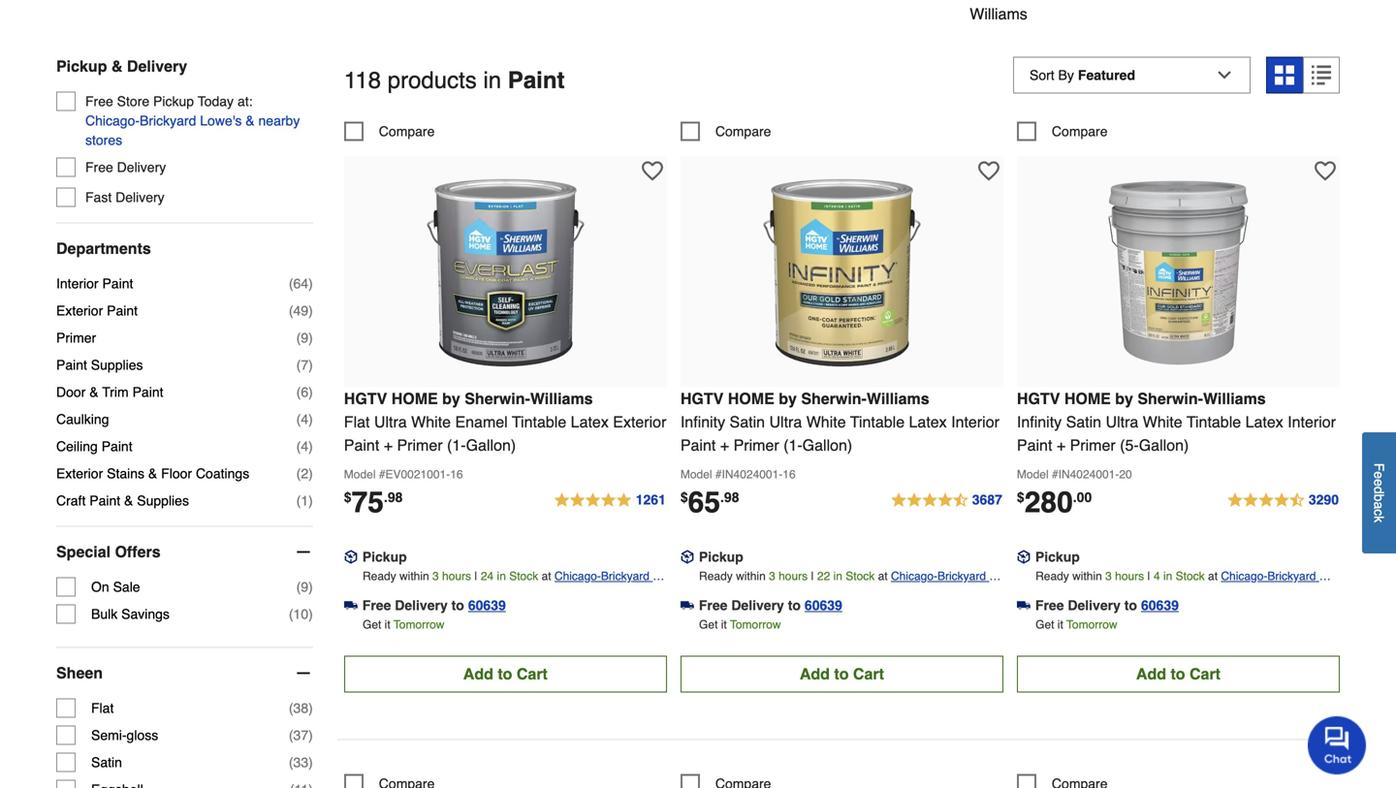 Task type: vqa. For each thing, say whether or not it's contained in the screenshot.


Task type: locate. For each thing, give the bounding box(es) containing it.
2 horizontal spatial 60639
[[1142, 598, 1179, 613]]

16
[[450, 468, 463, 481], [783, 468, 796, 481]]

gallon) inside hgtv home by sherwin-williams flat ultra white enamel tintable latex exterior paint + primer (1-gallon)
[[466, 436, 516, 454]]

0 horizontal spatial ready
[[363, 570, 396, 583]]

) for paint supplies
[[309, 357, 313, 373]]

in
[[483, 67, 502, 94], [497, 570, 506, 583], [834, 570, 843, 583], [1164, 570, 1173, 583]]

0 horizontal spatial white
[[411, 413, 451, 431]]

0 vertical spatial 4
[[301, 412, 309, 427]]

at inside ready within 3 hours | 22 in stock at chicago-brickyard lowe's
[[878, 570, 888, 583]]

1 horizontal spatial 16
[[783, 468, 796, 481]]

0 horizontal spatial 4.5 stars image
[[890, 489, 1004, 512]]

.98 inside '$ 75 .98'
[[384, 490, 403, 505]]

1 hgtv from the left
[[344, 390, 387, 408]]

3 sherwin- from the left
[[1138, 390, 1204, 408]]

4.5 stars image for 280
[[1227, 489, 1340, 512]]

# for infinity satin ultra white tintable latex interior paint + primer (5-gallon)
[[1052, 468, 1059, 481]]

1 $ from the left
[[344, 490, 352, 505]]

2 at from the left
[[878, 570, 888, 583]]

2 horizontal spatial hours
[[1116, 570, 1145, 583]]

exterior up the 1261
[[613, 413, 667, 431]]

lowe's inside ready within 3 hours | 24 in stock at chicago-brickyard lowe's
[[555, 589, 591, 603]]

) for interior paint
[[309, 276, 313, 291]]

paint inside hgtv home by sherwin-williams infinity satin ultra white tintable latex interior paint + primer (5-gallon)
[[1017, 436, 1053, 454]]

( up 37 at the bottom
[[289, 701, 293, 716]]

2 horizontal spatial hgtv
[[1017, 390, 1060, 408]]

2 horizontal spatial compare
[[1052, 123, 1108, 139]]

9 up ( 7 )
[[301, 330, 309, 346]]

brickyard
[[140, 113, 196, 129], [601, 570, 650, 583], [938, 570, 986, 583], [1268, 570, 1317, 583]]

1 horizontal spatial 60639
[[805, 598, 843, 613]]

2 horizontal spatial 60639 button
[[1142, 596, 1179, 615]]

2 horizontal spatial latex
[[1246, 413, 1284, 431]]

& left the "floor"
[[148, 466, 157, 482]]

tintable inside hgtv home by sherwin-williams infinity satin ultra white tintable latex interior paint + primer (1-gallon)
[[850, 413, 905, 431]]

+ inside hgtv home by sherwin-williams infinity satin ultra white tintable latex interior paint + primer (1-gallon)
[[720, 436, 729, 454]]

interior inside hgtv home by sherwin-williams infinity satin ultra white tintable latex interior paint + primer (1-gallon)
[[952, 413, 1000, 431]]

flat up semi-
[[91, 701, 114, 716]]

satin inside hgtv home by sherwin-williams infinity satin ultra white tintable latex interior paint + primer (1-gallon)
[[730, 413, 765, 431]]

satin inside hgtv home by sherwin-williams infinity satin ultra white tintable latex interior paint + primer (5-gallon)
[[1066, 413, 1102, 431]]

add to cart down ready within 3 hours | 22 in stock at chicago-brickyard lowe's
[[800, 665, 884, 683]]

3 hours from the left
[[1116, 570, 1145, 583]]

williams inside hgtv home by sherwin-williams flat ultra white enamel tintable latex exterior paint + primer (1-gallon)
[[530, 390, 593, 408]]

1 60639 from the left
[[468, 598, 506, 613]]

ultra for infinity satin ultra white tintable latex interior paint + primer (5-gallon)
[[1106, 413, 1139, 431]]

( down 49
[[296, 330, 301, 346]]

( 10 )
[[289, 607, 313, 622]]

e up "d"
[[1372, 472, 1387, 479]]

( left truck filled image
[[289, 607, 293, 622]]

| inside ready within 3 hours | 22 in stock at chicago-brickyard lowe's
[[811, 570, 814, 583]]

1 free delivery to 60639 from the left
[[363, 598, 506, 613]]

) down 7
[[309, 385, 313, 400]]

cart
[[517, 665, 548, 683], [853, 665, 884, 683], [1190, 665, 1221, 683]]

2 chicago-brickyard lowe's button from the left
[[891, 567, 1004, 603]]

( 4 ) up ( 2 )
[[296, 439, 313, 454]]

) for on sale
[[309, 579, 313, 595]]

60639 button for 4
[[1142, 596, 1179, 615]]

.98
[[384, 490, 403, 505], [721, 490, 740, 505]]

ceiling
[[56, 439, 98, 454]]

2 williams from the left
[[867, 390, 930, 408]]

14 ) from the top
[[309, 755, 313, 771]]

pickup image down '280'
[[1017, 550, 1031, 564]]

free delivery to 60639 for 22
[[699, 598, 843, 613]]

3 stock from the left
[[1176, 570, 1205, 583]]

3 add to cart from the left
[[1137, 665, 1221, 683]]

interior paint
[[56, 276, 133, 291]]

1 horizontal spatial add to cart button
[[681, 656, 1004, 693]]

hgtv for hgtv home by sherwin-williams infinity satin ultra white tintable latex interior paint + primer (1-gallon)
[[681, 390, 724, 408]]

$ inside $ 280 .00
[[1017, 490, 1025, 505]]

$ for 65
[[681, 490, 688, 505]]

2 horizontal spatial add
[[1137, 665, 1167, 683]]

3 3 from the left
[[1106, 570, 1112, 583]]

2 infinity from the left
[[1017, 413, 1062, 431]]

1 at from the left
[[542, 570, 551, 583]]

2 get it tomorrow from the left
[[699, 618, 781, 632]]

0 vertical spatial ( 9 )
[[296, 330, 313, 346]]

white inside hgtv home by sherwin-williams infinity satin ultra white tintable latex interior paint + primer (1-gallon)
[[807, 413, 846, 431]]

within inside ready within 3 hours | 24 in stock at chicago-brickyard lowe's
[[400, 570, 429, 583]]

4.5 stars image containing 3290
[[1227, 489, 1340, 512]]

add for third add to cart button from right
[[463, 665, 494, 683]]

it for ready within 3 hours | 24 in stock at chicago-brickyard lowe's
[[385, 618, 391, 632]]

cart down ready within 3 hours | 4 in stock at chicago-brickyard lowe's
[[1190, 665, 1221, 683]]

2 horizontal spatial williams
[[1204, 390, 1266, 408]]

2 60639 from the left
[[805, 598, 843, 613]]

white inside hgtv home by sherwin-williams infinity satin ultra white tintable latex interior paint + primer (5-gallon)
[[1143, 413, 1183, 431]]

1 add from the left
[[463, 665, 494, 683]]

2 get from the left
[[699, 618, 718, 632]]

lowe's for ready within 3 hours | 22 in stock at chicago-brickyard lowe's
[[891, 589, 927, 603]]

it
[[385, 618, 391, 632], [721, 618, 727, 632], [1058, 618, 1064, 632]]

7 ) from the top
[[309, 439, 313, 454]]

tomorrow down ready within 3 hours | 4 in stock at chicago-brickyard lowe's
[[1067, 618, 1118, 632]]

add to cart button
[[344, 656, 667, 693], [681, 656, 1004, 693], [1017, 656, 1340, 693]]

3 hgtv from the left
[[1017, 390, 1060, 408]]

within inside ready within 3 hours | 4 in stock at chicago-brickyard lowe's
[[1073, 570, 1103, 583]]

add down ready within 3 hours | 4 in stock at chicago-brickyard lowe's
[[1137, 665, 1167, 683]]

0 horizontal spatial stock
[[509, 570, 538, 583]]

2 + from the left
[[720, 436, 729, 454]]

2 truck filled image from the left
[[1017, 599, 1031, 612]]

( up ( 2 )
[[296, 439, 301, 454]]

3 inside ready within 3 hours | 22 in stock at chicago-brickyard lowe's
[[769, 570, 776, 583]]

( 33 )
[[289, 755, 313, 771]]

lowe's inside ready within 3 hours | 4 in stock at chicago-brickyard lowe's
[[1221, 589, 1257, 603]]

interior for hgtv home by sherwin-williams infinity satin ultra white tintable latex interior paint + primer (1-gallon)
[[952, 413, 1000, 431]]

chicago-brickyard lowe's button down 3687 button
[[891, 567, 1004, 603]]

.98 for 65
[[721, 490, 740, 505]]

ready inside ready within 3 hours | 24 in stock at chicago-brickyard lowe's
[[363, 570, 396, 583]]

1 horizontal spatial |
[[811, 570, 814, 583]]

12 ) from the top
[[309, 701, 313, 716]]

1 horizontal spatial pickup image
[[1017, 550, 1031, 564]]

stock inside ready within 3 hours | 24 in stock at chicago-brickyard lowe's
[[509, 570, 538, 583]]

3 gallon) from the left
[[1139, 436, 1189, 454]]

) down 6
[[309, 412, 313, 427]]

1 gallon) from the left
[[466, 436, 516, 454]]

1 horizontal spatial #
[[716, 468, 722, 481]]

1 horizontal spatial hgtv
[[681, 390, 724, 408]]

1 horizontal spatial free delivery to 60639
[[699, 598, 843, 613]]

ready for ready within 3 hours | 4 in stock at chicago-brickyard lowe's
[[1036, 570, 1070, 583]]

.98 down model # ev0021001-16
[[384, 490, 403, 505]]

2 sherwin- from the left
[[801, 390, 867, 408]]

3687
[[973, 492, 1003, 508]]

door
[[56, 385, 86, 400]]

hours inside ready within 3 hours | 4 in stock at chicago-brickyard lowe's
[[1116, 570, 1145, 583]]

in for ready within 3 hours | 22 in stock at chicago-brickyard lowe's
[[834, 570, 843, 583]]

ready inside ready within 3 hours | 4 in stock at chicago-brickyard lowe's
[[1036, 570, 1070, 583]]

get it tomorrow
[[363, 618, 445, 632], [699, 618, 781, 632], [1036, 618, 1118, 632]]

) for ceiling paint
[[309, 439, 313, 454]]

2 horizontal spatial within
[[1073, 570, 1103, 583]]

3 model from the left
[[1017, 468, 1049, 481]]

interior inside hgtv home by sherwin-williams infinity satin ultra white tintable latex interior paint + primer (5-gallon)
[[1288, 413, 1336, 431]]

1 add to cart button from the left
[[344, 656, 667, 693]]

60639 button
[[468, 596, 506, 615], [805, 596, 843, 615], [1142, 596, 1179, 615]]

stock inside ready within 3 hours | 22 in stock at chicago-brickyard lowe's
[[846, 570, 875, 583]]

0 horizontal spatial add to cart
[[463, 665, 548, 683]]

in inside ready within 3 hours | 22 in stock at chicago-brickyard lowe's
[[834, 570, 843, 583]]

heart outline image
[[642, 160, 663, 182], [978, 160, 1000, 182], [1315, 160, 1336, 182]]

( down 2
[[296, 493, 301, 509]]

0 horizontal spatial at
[[542, 570, 551, 583]]

minus image inside sheen button
[[294, 664, 313, 683]]

1 horizontal spatial tintable
[[850, 413, 905, 431]]

within
[[400, 570, 429, 583], [736, 570, 766, 583], [1073, 570, 1103, 583]]

free for ready within 3 hours | 22 in stock at chicago-brickyard lowe's
[[699, 598, 728, 613]]

+ inside hgtv home by sherwin-williams flat ultra white enamel tintable latex exterior paint + primer (1-gallon)
[[384, 436, 393, 454]]

in4024001- up actual price $65.98 element at the bottom of the page
[[722, 468, 783, 481]]

6 ) from the top
[[309, 412, 313, 427]]

ultra up "(5-"
[[1106, 413, 1139, 431]]

2 horizontal spatial sherwin-
[[1138, 390, 1204, 408]]

model up 65
[[681, 468, 712, 481]]

ultra
[[374, 413, 407, 431], [770, 413, 802, 431], [1106, 413, 1139, 431]]

3 ) from the top
[[309, 330, 313, 346]]

primer for hgtv home by sherwin-williams infinity satin ultra white tintable latex interior paint + primer (1-gallon)
[[734, 436, 779, 454]]

+ up model # in4024001-20 at the bottom of page
[[1057, 436, 1066, 454]]

1 horizontal spatial sherwin-
[[801, 390, 867, 408]]

add to cart button down ready within 3 hours | 22 in stock at chicago-brickyard lowe's
[[681, 656, 1004, 693]]

within down the .00
[[1073, 570, 1103, 583]]

ready within 3 hours | 4 in stock at chicago-brickyard lowe's
[[1036, 570, 1320, 603]]

hours inside ready within 3 hours | 24 in stock at chicago-brickyard lowe's
[[442, 570, 471, 583]]

( up 6
[[296, 357, 301, 373]]

0 horizontal spatial sherwin-
[[465, 390, 530, 408]]

1 horizontal spatial chicago-brickyard lowe's button
[[891, 567, 1004, 603]]

exterior paint
[[56, 303, 138, 319]]

9
[[301, 330, 309, 346], [301, 579, 309, 595]]

$ inside $ 65 .98
[[681, 490, 688, 505]]

in4024001- for (5-
[[1059, 468, 1120, 481]]

minus image inside special offers button
[[294, 543, 313, 562]]

3 inside ready within 3 hours | 4 in stock at chicago-brickyard lowe's
[[1106, 570, 1112, 583]]

64
[[293, 276, 309, 291]]

f e e d b a c k button
[[1363, 432, 1397, 554]]

2 cart from the left
[[853, 665, 884, 683]]

.98 inside $ 65 .98
[[721, 490, 740, 505]]

satin for (1-
[[730, 413, 765, 431]]

6
[[301, 385, 309, 400]]

satin for (5-
[[1066, 413, 1102, 431]]

3 get it tomorrow from the left
[[1036, 618, 1118, 632]]

infinity inside hgtv home by sherwin-williams infinity satin ultra white tintable latex interior paint + primer (5-gallon)
[[1017, 413, 1062, 431]]

5005916541 element
[[344, 122, 435, 141]]

1 horizontal spatial white
[[807, 413, 846, 431]]

add to cart
[[463, 665, 548, 683], [800, 665, 884, 683], [1137, 665, 1221, 683]]

add to cart down ready within 3 hours | 4 in stock at chicago-brickyard lowe's
[[1137, 665, 1221, 683]]

2 hours from the left
[[779, 570, 808, 583]]

hgtv home by sherwin-williams infinity satin ultra white tintable latex interior paint + primer (1-gallon) image
[[736, 166, 949, 380]]

3 free delivery to 60639 from the left
[[1036, 598, 1179, 613]]

0 horizontal spatial compare
[[379, 123, 435, 139]]

semi-gloss
[[91, 728, 158, 743]]

0 horizontal spatial add
[[463, 665, 494, 683]]

pickup right pickup image
[[699, 549, 744, 565]]

1 ( 4 ) from the top
[[296, 412, 313, 427]]

) up ( 7 )
[[309, 330, 313, 346]]

( 9 ) up 10
[[296, 579, 313, 595]]

latex inside hgtv home by sherwin-williams infinity satin ultra white tintable latex interior paint + primer (1-gallon)
[[909, 413, 947, 431]]

9 up 10
[[301, 579, 309, 595]]

3290 button
[[1227, 489, 1340, 512]]

1 horizontal spatial interior
[[952, 413, 1000, 431]]

home inside hgtv home by sherwin-williams infinity satin ultra white tintable latex interior paint + primer (5-gallon)
[[1065, 390, 1111, 408]]

chicago-brickyard lowe's button for ready within 3 hours | 22 in stock at chicago-brickyard lowe's
[[891, 567, 1004, 603]]

0 vertical spatial exterior
[[56, 303, 103, 319]]

1002534512 element
[[344, 774, 435, 789]]

3 # from the left
[[1052, 468, 1059, 481]]

1 horizontal spatial get
[[699, 618, 718, 632]]

add down ready within 3 hours | 22 in stock at chicago-brickyard lowe's
[[800, 665, 830, 683]]

pickup down actual price $280.00 element
[[1036, 549, 1080, 565]]

1 .98 from the left
[[384, 490, 403, 505]]

2 horizontal spatial home
[[1065, 390, 1111, 408]]

0 horizontal spatial |
[[475, 570, 478, 583]]

hgtv home by sherwin-williams flat ultra white enamel tintable latex exterior paint + primer (1-gallon) image
[[399, 166, 612, 380]]

hgtv inside hgtv home by sherwin-williams infinity satin ultra white tintable latex interior paint + primer (1-gallon)
[[681, 390, 724, 408]]

2 .98 from the left
[[721, 490, 740, 505]]

1 by from the left
[[442, 390, 460, 408]]

1 chicago-brickyard lowe's button from the left
[[555, 567, 667, 603]]

1 9 from the top
[[301, 330, 309, 346]]

2 add from the left
[[800, 665, 830, 683]]

gallon) inside hgtv home by sherwin-williams infinity satin ultra white tintable latex interior paint + primer (5-gallon)
[[1139, 436, 1189, 454]]

( down 37 at the bottom
[[289, 755, 293, 771]]

13 ) from the top
[[309, 728, 313, 743]]

1 ultra from the left
[[374, 413, 407, 431]]

chicago- down 3687 button
[[891, 570, 938, 583]]

(1-
[[447, 436, 466, 454], [784, 436, 803, 454]]

by for hgtv home by sherwin-williams infinity satin ultra white tintable latex interior paint + primer (5-gallon)
[[1116, 390, 1134, 408]]

1 infinity from the left
[[681, 413, 726, 431]]

( down 38
[[289, 728, 293, 743]]

0 horizontal spatial get
[[363, 618, 381, 632]]

interior up 3687
[[952, 413, 1000, 431]]

0 horizontal spatial home
[[392, 390, 438, 408]]

2 horizontal spatial chicago-brickyard lowe's button
[[1221, 567, 1340, 603]]

sherwin-
[[465, 390, 530, 408], [801, 390, 867, 408], [1138, 390, 1204, 408]]

5005509555 element
[[1017, 122, 1108, 141]]

tintable for infinity satin ultra white tintable latex interior paint + primer (1-gallon)
[[850, 413, 905, 431]]

hours
[[442, 570, 471, 583], [779, 570, 808, 583], [1116, 570, 1145, 583]]

craft paint & supplies
[[56, 493, 189, 509]]

latex up 3290 button
[[1246, 413, 1284, 431]]

) down 2
[[309, 493, 313, 509]]

16 down hgtv home by sherwin-williams infinity satin ultra white tintable latex interior paint + primer (1-gallon)
[[783, 468, 796, 481]]

chicago- down 3290 button
[[1221, 570, 1268, 583]]

& down at:
[[246, 113, 255, 129]]

+ inside hgtv home by sherwin-williams infinity satin ultra white tintable latex interior paint + primer (5-gallon)
[[1057, 436, 1066, 454]]

0 horizontal spatial ultra
[[374, 413, 407, 431]]

16 for ultra
[[783, 468, 796, 481]]

2 tintable from the left
[[850, 413, 905, 431]]

0 horizontal spatial 16
[[450, 468, 463, 481]]

minus image for sheen
[[294, 664, 313, 683]]

2 3 from the left
[[769, 570, 776, 583]]

by up enamel
[[442, 390, 460, 408]]

minus image
[[294, 543, 313, 562], [294, 664, 313, 683]]

tomorrow
[[394, 618, 445, 632], [730, 618, 781, 632], [1067, 618, 1118, 632]]

# up '$ 75 .98'
[[379, 468, 386, 481]]

hgtv up model # in4024001-16
[[681, 390, 724, 408]]

2 ( 9 ) from the top
[[296, 579, 313, 595]]

compare
[[379, 123, 435, 139], [716, 123, 771, 139], [1052, 123, 1108, 139]]

chicago-brickyard lowe's button down 3290 button
[[1221, 567, 1340, 603]]

chicago- inside ready within 3 hours | 22 in stock at chicago-brickyard lowe's
[[891, 570, 938, 583]]

+
[[384, 436, 393, 454], [720, 436, 729, 454], [1057, 436, 1066, 454]]

pickup image
[[344, 550, 358, 564], [1017, 550, 1031, 564]]

) for exterior paint
[[309, 303, 313, 319]]

9 for on sale
[[301, 579, 309, 595]]

# for infinity satin ultra white tintable latex interior paint + primer (1-gallon)
[[716, 468, 722, 481]]

1 get it tomorrow from the left
[[363, 618, 445, 632]]

(1- inside hgtv home by sherwin-williams infinity satin ultra white tintable latex interior paint + primer (1-gallon)
[[784, 436, 803, 454]]

1 latex from the left
[[571, 413, 609, 431]]

satin up model # in4024001-20 at the bottom of page
[[1066, 413, 1102, 431]]

2 horizontal spatial cart
[[1190, 665, 1221, 683]]

2 horizontal spatial at
[[1208, 570, 1218, 583]]

1 horizontal spatial .98
[[721, 490, 740, 505]]

chicago-brickyard lowe's & nearby stores button
[[85, 111, 313, 150]]

1 horizontal spatial 4.5 stars image
[[1227, 489, 1340, 512]]

2 horizontal spatial add to cart
[[1137, 665, 1221, 683]]

latex inside hgtv home by sherwin-williams infinity satin ultra white tintable latex interior paint + primer (5-gallon)
[[1246, 413, 1284, 431]]

model # ev0021001-16
[[344, 468, 463, 481]]

2 heart outline image from the left
[[978, 160, 1000, 182]]

supplies down exterior stains & floor coatings
[[137, 493, 189, 509]]

3 get from the left
[[1036, 618, 1055, 632]]

interior
[[56, 276, 99, 291], [952, 413, 1000, 431], [1288, 413, 1336, 431]]

model # in4024001-16
[[681, 468, 796, 481]]

0 horizontal spatial 60639 button
[[468, 596, 506, 615]]

williams inside hgtv home by sherwin-williams infinity satin ultra white tintable latex interior paint + primer (5-gallon)
[[1204, 390, 1266, 408]]

home inside hgtv home by sherwin-williams flat ultra white enamel tintable latex exterior paint + primer (1-gallon)
[[392, 390, 438, 408]]

( for paint supplies
[[296, 357, 301, 373]]

1 tomorrow from the left
[[394, 618, 445, 632]]

delivery
[[127, 57, 187, 75], [117, 160, 166, 175], [116, 190, 165, 205], [395, 598, 448, 613], [732, 598, 784, 613], [1068, 598, 1121, 613]]

in for ready within 3 hours | 24 in stock at chicago-brickyard lowe's
[[497, 570, 506, 583]]

2 white from the left
[[807, 413, 846, 431]]

3
[[433, 570, 439, 583], [769, 570, 776, 583], [1106, 570, 1112, 583]]

1 horizontal spatial heart outline image
[[978, 160, 1000, 182]]

model up 75
[[344, 468, 376, 481]]

0 horizontal spatial 60639
[[468, 598, 506, 613]]

stock for 4
[[1176, 570, 1205, 583]]

$ right 3687
[[1017, 490, 1025, 505]]

ready within 3 hours | 22 in stock at chicago-brickyard lowe's
[[699, 570, 990, 603]]

0 horizontal spatial +
[[384, 436, 393, 454]]

3687 button
[[890, 489, 1004, 512]]

e
[[1372, 472, 1387, 479], [1372, 479, 1387, 487]]

home up model # in4024001-20 at the bottom of page
[[1065, 390, 1111, 408]]

home for hgtv home by sherwin-williams infinity satin ultra white tintable latex interior paint + primer (5-gallon)
[[1065, 390, 1111, 408]]

) for bulk savings
[[309, 607, 313, 622]]

tintable inside hgtv home by sherwin-williams flat ultra white enamel tintable latex exterior paint + primer (1-gallon)
[[512, 413, 567, 431]]

4.5 stars image containing 3687
[[890, 489, 1004, 512]]

sale
[[113, 579, 140, 595]]

3 home from the left
[[1065, 390, 1111, 408]]

) left truck filled image
[[309, 607, 313, 622]]

0 horizontal spatial .98
[[384, 490, 403, 505]]

$ right 1
[[344, 490, 352, 505]]

in4024001-
[[722, 468, 783, 481], [1059, 468, 1120, 481]]

2 in4024001- from the left
[[1059, 468, 1120, 481]]

2 ) from the top
[[309, 303, 313, 319]]

interior up 3290
[[1288, 413, 1336, 431]]

tomorrow down ready within 3 hours | 24 in stock at chicago-brickyard lowe's
[[394, 618, 445, 632]]

3 for 4
[[1106, 570, 1112, 583]]

primer up model # in4024001-20 at the bottom of page
[[1070, 436, 1116, 454]]

chicago- inside ready within 3 hours | 24 in stock at chicago-brickyard lowe's
[[555, 570, 601, 583]]

1 4.5 stars image from the left
[[890, 489, 1004, 512]]

sherwin- inside hgtv home by sherwin-williams flat ultra white enamel tintable latex exterior paint + primer (1-gallon)
[[465, 390, 530, 408]]

3 inside ready within 3 hours | 24 in stock at chicago-brickyard lowe's
[[433, 570, 439, 583]]

+ for hgtv home by sherwin-williams infinity satin ultra white tintable latex interior paint + primer (5-gallon)
[[1057, 436, 1066, 454]]

at for 24
[[542, 570, 551, 583]]

exterior inside hgtv home by sherwin-williams flat ultra white enamel tintable latex exterior paint + primer (1-gallon)
[[613, 413, 667, 431]]

ready down actual price $280.00 element
[[1036, 570, 1070, 583]]

2 ultra from the left
[[770, 413, 802, 431]]

supplies
[[91, 357, 143, 373], [137, 493, 189, 509]]

gallon) for hgtv home by sherwin-williams flat ultra white enamel tintable latex exterior paint + primer (1-gallon)
[[466, 436, 516, 454]]

by up model # in4024001-16
[[779, 390, 797, 408]]

0 horizontal spatial latex
[[571, 413, 609, 431]]

0 horizontal spatial 3
[[433, 570, 439, 583]]

1 horizontal spatial williams
[[867, 390, 930, 408]]

2 (1- from the left
[[784, 436, 803, 454]]

1 horizontal spatial home
[[728, 390, 775, 408]]

ultra inside hgtv home by sherwin-williams infinity satin ultra white tintable latex interior paint + primer (1-gallon)
[[770, 413, 802, 431]]

1 get from the left
[[363, 618, 381, 632]]

1 williams from the left
[[530, 390, 593, 408]]

2 tomorrow from the left
[[730, 618, 781, 632]]

hours inside ready within 3 hours | 22 in stock at chicago-brickyard lowe's
[[779, 570, 808, 583]]

2 add to cart button from the left
[[681, 656, 1004, 693]]

( down 6
[[296, 412, 301, 427]]

brickyard inside ready within 3 hours | 4 in stock at chicago-brickyard lowe's
[[1268, 570, 1317, 583]]

by for hgtv home by sherwin-williams flat ultra white enamel tintable latex exterior paint + primer (1-gallon)
[[442, 390, 460, 408]]

0 horizontal spatial tintable
[[512, 413, 567, 431]]

1 e from the top
[[1372, 472, 1387, 479]]

( up 10
[[296, 579, 301, 595]]

williams inside hgtv home by sherwin-williams infinity satin ultra white tintable latex interior paint + primer (1-gallon)
[[867, 390, 930, 408]]

paint inside hgtv home by sherwin-williams infinity satin ultra white tintable latex interior paint + primer (1-gallon)
[[681, 436, 716, 454]]

home
[[392, 390, 438, 408], [728, 390, 775, 408], [1065, 390, 1111, 408]]

departments element
[[56, 239, 313, 258]]

stains
[[107, 466, 145, 482]]

1 vertical spatial minus image
[[294, 664, 313, 683]]

4.5 stars image for 65
[[890, 489, 1004, 512]]

0 horizontal spatial tomorrow
[[394, 618, 445, 632]]

it for ready within 3 hours | 4 in stock at chicago-brickyard lowe's
[[1058, 618, 1064, 632]]

1 horizontal spatial it
[[721, 618, 727, 632]]

3 60639 button from the left
[[1142, 596, 1179, 615]]

0 horizontal spatial free delivery to 60639
[[363, 598, 506, 613]]

2 horizontal spatial tomorrow
[[1067, 618, 1118, 632]]

savings
[[121, 607, 170, 622]]

get it tomorrow for ready within 3 hours | 22 in stock at chicago-brickyard lowe's
[[699, 618, 781, 632]]

hgtv inside hgtv home by sherwin-williams flat ultra white enamel tintable latex exterior paint + primer (1-gallon)
[[344, 390, 387, 408]]

brickyard down free store pickup today at:
[[140, 113, 196, 129]]

1 tintable from the left
[[512, 413, 567, 431]]

1 horizontal spatial 3
[[769, 570, 776, 583]]

1 horizontal spatial get it tomorrow
[[699, 618, 781, 632]]

(1- inside hgtv home by sherwin-williams flat ultra white enamel tintable latex exterior paint + primer (1-gallon)
[[447, 436, 466, 454]]

2 by from the left
[[779, 390, 797, 408]]

| for 24
[[475, 570, 478, 583]]

2 horizontal spatial stock
[[1176, 570, 1205, 583]]

chicago- inside ready within 3 hours | 4 in stock at chicago-brickyard lowe's
[[1221, 570, 1268, 583]]

1 horizontal spatial latex
[[909, 413, 947, 431]]

primer up model # in4024001-16
[[734, 436, 779, 454]]

in for ready within 3 hours | 4 in stock at chicago-brickyard lowe's
[[1164, 570, 1173, 583]]

0 horizontal spatial #
[[379, 468, 386, 481]]

tintable for infinity satin ultra white tintable latex interior paint + primer (5-gallon)
[[1187, 413, 1242, 431]]

# for flat ultra white enamel tintable latex exterior paint + primer (1-gallon)
[[379, 468, 386, 481]]

( for primer
[[296, 330, 301, 346]]

$ inside '$ 75 .98'
[[344, 490, 352, 505]]

3 latex from the left
[[1246, 413, 1284, 431]]

1 60639 button from the left
[[468, 596, 506, 615]]

1 within from the left
[[400, 570, 429, 583]]

0 vertical spatial minus image
[[294, 543, 313, 562]]

a
[[1372, 502, 1387, 509]]

2 vertical spatial exterior
[[56, 466, 103, 482]]

3 within from the left
[[1073, 570, 1103, 583]]

stock inside ready within 3 hours | 4 in stock at chicago-brickyard lowe's
[[1176, 570, 1205, 583]]

11 ) from the top
[[309, 607, 313, 622]]

$ right the 1261
[[681, 490, 688, 505]]

lowe's inside ready within 3 hours | 22 in stock at chicago-brickyard lowe's
[[891, 589, 927, 603]]

1 horizontal spatial satin
[[730, 413, 765, 431]]

3 compare from the left
[[1052, 123, 1108, 139]]

1 ( 9 ) from the top
[[296, 330, 313, 346]]

satin
[[730, 413, 765, 431], [1066, 413, 1102, 431], [91, 755, 122, 771]]

1 horizontal spatial (1-
[[784, 436, 803, 454]]

within inside ready within 3 hours | 22 in stock at chicago-brickyard lowe's
[[736, 570, 766, 583]]

pickup for ready within 3 hours | 24 in stock at chicago-brickyard lowe's
[[363, 549, 407, 565]]

1 home from the left
[[392, 390, 438, 408]]

2 4.5 stars image from the left
[[1227, 489, 1340, 512]]

model for flat ultra white enamel tintable latex exterior paint + primer (1-gallon)
[[344, 468, 376, 481]]

0 vertical spatial 9
[[301, 330, 309, 346]]

0 horizontal spatial $
[[344, 490, 352, 505]]

) up 10
[[309, 579, 313, 595]]

) down 37 at the bottom
[[309, 755, 313, 771]]

add to cart for third add to cart button from right
[[463, 665, 548, 683]]

tintable
[[512, 413, 567, 431], [850, 413, 905, 431], [1187, 413, 1242, 431]]

truck filled image
[[681, 599, 694, 612], [1017, 599, 1031, 612]]

get it tomorrow for ready within 3 hours | 24 in stock at chicago-brickyard lowe's
[[363, 618, 445, 632]]

( up ( 1 )
[[296, 466, 301, 482]]

2 hgtv from the left
[[681, 390, 724, 408]]

1 pickup image from the left
[[344, 550, 358, 564]]

1 horizontal spatial add to cart
[[800, 665, 884, 683]]

cart down ready within 3 hours | 22 in stock at chicago-brickyard lowe's
[[853, 665, 884, 683]]

compare inside 5005508285 element
[[716, 123, 771, 139]]

primer inside hgtv home by sherwin-williams infinity satin ultra white tintable latex interior paint + primer (5-gallon)
[[1070, 436, 1116, 454]]

infinity inside hgtv home by sherwin-williams infinity satin ultra white tintable latex interior paint + primer (1-gallon)
[[681, 413, 726, 431]]

enamel
[[455, 413, 508, 431]]

compare inside 5005509555 element
[[1052, 123, 1108, 139]]

4.5 stars image
[[890, 489, 1004, 512], [1227, 489, 1340, 512]]

cart down ready within 3 hours | 24 in stock at chicago-brickyard lowe's
[[517, 665, 548, 683]]

0 horizontal spatial williams
[[530, 390, 593, 408]]

home up model # in4024001-16
[[728, 390, 775, 408]]

special offers
[[56, 543, 161, 561]]

pickup image up truck filled image
[[344, 550, 358, 564]]

0 horizontal spatial cart
[[517, 665, 548, 683]]

compare inside the 5005916541 element
[[379, 123, 435, 139]]

by inside hgtv home by sherwin-williams flat ultra white enamel tintable latex exterior paint + primer (1-gallon)
[[442, 390, 460, 408]]

sherwin- for hgtv home by sherwin-williams flat ultra white enamel tintable latex exterior paint + primer (1-gallon)
[[465, 390, 530, 408]]

1 hours from the left
[[442, 570, 471, 583]]

minus image down ( 1 )
[[294, 543, 313, 562]]

brickyard down 5 stars 'image'
[[601, 570, 650, 583]]

chicago- up stores
[[85, 113, 140, 129]]

infinity up model # in4024001-20 at the bottom of page
[[1017, 413, 1062, 431]]

1 stock from the left
[[509, 570, 538, 583]]

1 it from the left
[[385, 618, 391, 632]]

actual price $280.00 element
[[1017, 486, 1092, 519]]

(
[[289, 276, 293, 291], [289, 303, 293, 319], [296, 330, 301, 346], [296, 357, 301, 373], [296, 385, 301, 400], [296, 412, 301, 427], [296, 439, 301, 454], [296, 466, 301, 482], [296, 493, 301, 509], [296, 579, 301, 595], [289, 607, 293, 622], [289, 701, 293, 716], [289, 728, 293, 743], [289, 755, 293, 771]]

2 latex from the left
[[909, 413, 947, 431]]

free delivery to 60639 for 24
[[363, 598, 506, 613]]

1 vertical spatial flat
[[91, 701, 114, 716]]

c
[[1372, 509, 1387, 516]]

|
[[475, 570, 478, 583], [811, 570, 814, 583], [1148, 570, 1151, 583]]

model
[[344, 468, 376, 481], [681, 468, 712, 481], [1017, 468, 1049, 481]]

1 horizontal spatial $
[[681, 490, 688, 505]]

&
[[111, 57, 123, 75], [246, 113, 255, 129], [89, 385, 99, 400], [148, 466, 157, 482], [124, 493, 133, 509]]

by inside hgtv home by sherwin-williams infinity satin ultra white tintable latex interior paint + primer (1-gallon)
[[779, 390, 797, 408]]

within for ready within 3 hours | 24 in stock at chicago-brickyard lowe's
[[400, 570, 429, 583]]

3 cart from the left
[[1190, 665, 1221, 683]]

hgtv home by sherwin-williams infinity satin ultra white tintable latex interior paint + primer (5-gallon) image
[[1072, 166, 1286, 380]]

1 in4024001- from the left
[[722, 468, 783, 481]]

( 4 ) down 6
[[296, 412, 313, 427]]

hgtv inside hgtv home by sherwin-williams infinity satin ultra white tintable latex interior paint + primer (5-gallon)
[[1017, 390, 1060, 408]]

in inside ready within 3 hours | 24 in stock at chicago-brickyard lowe's
[[497, 570, 506, 583]]

3 | from the left
[[1148, 570, 1151, 583]]

1 horizontal spatial flat
[[344, 413, 370, 431]]

within left "24" in the left bottom of the page
[[400, 570, 429, 583]]

brickyard down 3687 button
[[938, 570, 986, 583]]

chicago-
[[85, 113, 140, 129], [555, 570, 601, 583], [891, 570, 938, 583], [1221, 570, 1268, 583]]

2 horizontal spatial 3
[[1106, 570, 1112, 583]]

2 model from the left
[[681, 468, 712, 481]]

ultra inside hgtv home by sherwin-williams infinity satin ultra white tintable latex interior paint + primer (5-gallon)
[[1106, 413, 1139, 431]]

at inside ready within 3 hours | 4 in stock at chicago-brickyard lowe's
[[1208, 570, 1218, 583]]

2 # from the left
[[716, 468, 722, 481]]

| inside ready within 3 hours | 24 in stock at chicago-brickyard lowe's
[[475, 570, 478, 583]]

ready down actual price $75.98 element
[[363, 570, 396, 583]]

16 down enamel
[[450, 468, 463, 481]]

paint
[[508, 67, 565, 94], [102, 276, 133, 291], [107, 303, 138, 319], [56, 357, 87, 373], [132, 385, 163, 400], [344, 436, 379, 454], [681, 436, 716, 454], [1017, 436, 1053, 454], [102, 439, 132, 454], [89, 493, 120, 509]]

2 add to cart from the left
[[800, 665, 884, 683]]

flat up model # ev0021001-16
[[344, 413, 370, 431]]

( 9 ) up ( 7 )
[[296, 330, 313, 346]]

3 it from the left
[[1058, 618, 1064, 632]]

0 vertical spatial supplies
[[91, 357, 143, 373]]

1 3 from the left
[[433, 570, 439, 583]]

2 horizontal spatial +
[[1057, 436, 1066, 454]]

tintable inside hgtv home by sherwin-williams infinity satin ultra white tintable latex interior paint + primer (5-gallon)
[[1187, 413, 1242, 431]]

3 at from the left
[[1208, 570, 1218, 583]]

1 horizontal spatial 60639 button
[[805, 596, 843, 615]]

4 inside ready within 3 hours | 4 in stock at chicago-brickyard lowe's
[[1154, 570, 1161, 583]]

0 horizontal spatial by
[[442, 390, 460, 408]]

) for craft paint & supplies
[[309, 493, 313, 509]]

2 horizontal spatial |
[[1148, 570, 1151, 583]]

primer inside hgtv home by sherwin-williams flat ultra white enamel tintable latex exterior paint + primer (1-gallon)
[[397, 436, 443, 454]]

hgtv for hgtv home by sherwin-williams infinity satin ultra white tintable latex interior paint + primer (5-gallon)
[[1017, 390, 1060, 408]]

0 horizontal spatial hours
[[442, 570, 471, 583]]

ready down actual price $65.98 element at the bottom of the page
[[699, 570, 733, 583]]

primer inside hgtv home by sherwin-williams infinity satin ultra white tintable latex interior paint + primer (1-gallon)
[[734, 436, 779, 454]]

ready inside ready within 3 hours | 22 in stock at chicago-brickyard lowe's
[[699, 570, 733, 583]]

sherwin- inside hgtv home by sherwin-williams infinity satin ultra white tintable latex interior paint + primer (5-gallon)
[[1138, 390, 1204, 408]]

0 horizontal spatial chicago-brickyard lowe's button
[[555, 567, 667, 603]]

( 64 )
[[289, 276, 313, 291]]

exterior down ceiling
[[56, 466, 103, 482]]

model up '280'
[[1017, 468, 1049, 481]]

hours for 4
[[1116, 570, 1145, 583]]

1 vertical spatial 9
[[301, 579, 309, 595]]

1 minus image from the top
[[294, 543, 313, 562]]

chicago-brickyard lowe's button down 5 stars 'image'
[[555, 567, 667, 603]]

| inside ready within 3 hours | 4 in stock at chicago-brickyard lowe's
[[1148, 570, 1151, 583]]

brickyard inside ready within 3 hours | 22 in stock at chicago-brickyard lowe's
[[938, 570, 986, 583]]

at inside ready within 3 hours | 24 in stock at chicago-brickyard lowe's
[[542, 570, 551, 583]]

by inside hgtv home by sherwin-williams infinity satin ultra white tintable latex interior paint + primer (5-gallon)
[[1116, 390, 1134, 408]]

0 horizontal spatial infinity
[[681, 413, 726, 431]]

2 horizontal spatial it
[[1058, 618, 1064, 632]]

chicago- for ready within 3 hours | 4 in stock at chicago-brickyard lowe's
[[1221, 570, 1268, 583]]

3290
[[1309, 492, 1339, 508]]

+ up model # ev0021001-16
[[384, 436, 393, 454]]

hgtv
[[344, 390, 387, 408], [681, 390, 724, 408], [1017, 390, 1060, 408]]

8 ) from the top
[[309, 466, 313, 482]]

) up 6
[[309, 357, 313, 373]]

2 horizontal spatial interior
[[1288, 413, 1336, 431]]

primer up the ev0021001-
[[397, 436, 443, 454]]

0 vertical spatial ( 4 )
[[296, 412, 313, 427]]

.98 down model # in4024001-16
[[721, 490, 740, 505]]

gallon) inside hgtv home by sherwin-williams infinity satin ultra white tintable latex interior paint + primer (1-gallon)
[[803, 436, 853, 454]]

) up 37 at the bottom
[[309, 701, 313, 716]]

pickup up stores
[[56, 57, 107, 75]]

3 white from the left
[[1143, 413, 1183, 431]]

infinity
[[681, 413, 726, 431], [1017, 413, 1062, 431]]

2 horizontal spatial free delivery to 60639
[[1036, 598, 1179, 613]]

( 38 )
[[289, 701, 313, 716]]

) down the ( 64 )
[[309, 303, 313, 319]]

) up 33
[[309, 728, 313, 743]]

by for hgtv home by sherwin-williams infinity satin ultra white tintable latex interior paint + primer (1-gallon)
[[779, 390, 797, 408]]

add to cart down ready within 3 hours | 24 in stock at chicago-brickyard lowe's
[[463, 665, 548, 683]]

1 compare from the left
[[379, 123, 435, 139]]

1 horizontal spatial compare
[[716, 123, 771, 139]]

2 within from the left
[[736, 570, 766, 583]]

in inside ready within 3 hours | 4 in stock at chicago-brickyard lowe's
[[1164, 570, 1173, 583]]

pickup
[[56, 57, 107, 75], [153, 94, 194, 109], [363, 549, 407, 565], [699, 549, 744, 565], [1036, 549, 1080, 565]]

33
[[293, 755, 309, 771]]

1 vertical spatial ( 4 )
[[296, 439, 313, 454]]

exterior down the interior paint at the top left
[[56, 303, 103, 319]]

sherwin- inside hgtv home by sherwin-williams infinity satin ultra white tintable latex interior paint + primer (1-gallon)
[[801, 390, 867, 408]]

brickyard inside ready within 3 hours | 24 in stock at chicago-brickyard lowe's
[[601, 570, 650, 583]]

1 horizontal spatial within
[[736, 570, 766, 583]]

(1- down enamel
[[447, 436, 466, 454]]

10
[[293, 607, 309, 622]]

2 horizontal spatial #
[[1052, 468, 1059, 481]]

) up 49
[[309, 276, 313, 291]]

paint inside hgtv home by sherwin-williams flat ultra white enamel tintable latex exterior paint + primer (1-gallon)
[[344, 436, 379, 454]]

latex inside hgtv home by sherwin-williams flat ultra white enamel tintable latex exterior paint + primer (1-gallon)
[[571, 413, 609, 431]]

infinity up model # in4024001-16
[[681, 413, 726, 431]]

add to cart for 1st add to cart button from right
[[1137, 665, 1221, 683]]

get
[[363, 618, 381, 632], [699, 618, 718, 632], [1036, 618, 1055, 632]]

1 white from the left
[[411, 413, 451, 431]]

home inside hgtv home by sherwin-williams infinity satin ultra white tintable latex interior paint + primer (1-gallon)
[[728, 390, 775, 408]]

1 horizontal spatial model
[[681, 468, 712, 481]]



Task type: describe. For each thing, give the bounding box(es) containing it.
tomorrow for ready within 3 hours | 22 in stock at chicago-brickyard lowe's
[[730, 618, 781, 632]]

hgtv home by sherwin-williams infinity satin ultra white tintable latex interior paint + primer (5-gallon)
[[1017, 390, 1336, 454]]

( for flat
[[289, 701, 293, 716]]

0 horizontal spatial flat
[[91, 701, 114, 716]]

f
[[1372, 463, 1387, 472]]

products
[[388, 67, 477, 94]]

( for exterior stains & floor coatings
[[296, 466, 301, 482]]

bulk
[[91, 607, 118, 622]]

model # in4024001-20
[[1017, 468, 1132, 481]]

.00
[[1073, 490, 1092, 505]]

white inside hgtv home by sherwin-williams flat ultra white enamel tintable latex exterior paint + primer (1-gallon)
[[411, 413, 451, 431]]

2
[[301, 466, 309, 482]]

tintable for flat ultra white enamel tintable latex exterior paint + primer (1-gallon)
[[512, 413, 567, 431]]

3 heart outline image from the left
[[1315, 160, 1336, 182]]

(1- for white
[[447, 436, 466, 454]]

4 for ceiling paint
[[301, 439, 309, 454]]

) for semi-gloss
[[309, 728, 313, 743]]

store
[[117, 94, 149, 109]]

1 vertical spatial supplies
[[137, 493, 189, 509]]

williams for hgtv home by sherwin-williams infinity satin ultra white tintable latex interior paint + primer (1-gallon)
[[867, 390, 930, 408]]

coatings
[[196, 466, 249, 482]]

nearby
[[258, 113, 300, 129]]

75
[[352, 486, 384, 519]]

free store pickup today at:
[[85, 94, 253, 109]]

exterior for ( 2 )
[[56, 466, 103, 482]]

pickup for ready within 3 hours | 22 in stock at chicago-brickyard lowe's
[[699, 549, 744, 565]]

& left trim
[[89, 385, 99, 400]]

( for interior paint
[[289, 276, 293, 291]]

gallon) for hgtv home by sherwin-williams infinity satin ultra white tintable latex interior paint + primer (1-gallon)
[[803, 436, 853, 454]]

1261 button
[[554, 489, 667, 512]]

pickup image for ready within 3 hours | 24 in stock at chicago-brickyard lowe's
[[344, 550, 358, 564]]

( for on sale
[[296, 579, 301, 595]]

3 add to cart button from the left
[[1017, 656, 1340, 693]]

24
[[481, 570, 494, 583]]

0 horizontal spatial interior
[[56, 276, 99, 291]]

4 for caulking
[[301, 412, 309, 427]]

( for exterior paint
[[289, 303, 293, 319]]

model for infinity satin ultra white tintable latex interior paint + primer (1-gallon)
[[681, 468, 712, 481]]

stores
[[85, 132, 122, 148]]

fast
[[85, 190, 112, 205]]

ceiling paint
[[56, 439, 132, 454]]

( 1 )
[[296, 493, 313, 509]]

it for ready within 3 hours | 22 in stock at chicago-brickyard lowe's
[[721, 618, 727, 632]]

primer for hgtv home by sherwin-williams flat ultra white enamel tintable latex exterior paint + primer (1-gallon)
[[397, 436, 443, 454]]

within for ready within 3 hours | 4 in stock at chicago-brickyard lowe's
[[1073, 570, 1103, 583]]

departments
[[56, 240, 151, 258]]

5 stars image
[[554, 489, 667, 512]]

ev0021001-
[[386, 468, 450, 481]]

$ 75 .98
[[344, 486, 403, 519]]

49
[[293, 303, 309, 319]]

( 2 )
[[296, 466, 313, 482]]

infinity for infinity satin ultra white tintable latex interior paint + primer (1-gallon)
[[681, 413, 726, 431]]

add for second add to cart button from the right
[[800, 665, 830, 683]]

280
[[1025, 486, 1073, 519]]

tomorrow for ready within 3 hours | 24 in stock at chicago-brickyard lowe's
[[394, 618, 445, 632]]

sheen
[[56, 664, 103, 682]]

williams for hgtv home by sherwin-williams infinity satin ultra white tintable latex interior paint + primer (5-gallon)
[[1204, 390, 1266, 408]]

sherwin- for hgtv home by sherwin-williams infinity satin ultra white tintable latex interior paint + primer (5-gallon)
[[1138, 390, 1204, 408]]

craft
[[56, 493, 86, 509]]

today
[[198, 94, 234, 109]]

actual price $75.98 element
[[344, 486, 403, 519]]

chicago-brickyard lowe's & nearby stores
[[85, 113, 300, 148]]

get for ready within 3 hours | 24 in stock at chicago-brickyard lowe's
[[363, 618, 381, 632]]

sherwin- for hgtv home by sherwin-williams infinity satin ultra white tintable latex interior paint + primer (1-gallon)
[[801, 390, 867, 408]]

at for 22
[[878, 570, 888, 583]]

22
[[818, 570, 830, 583]]

add for 1st add to cart button from right
[[1137, 665, 1167, 683]]

(1- for ultra
[[784, 436, 803, 454]]

list view image
[[1312, 65, 1332, 85]]

) for primer
[[309, 330, 313, 346]]

white for infinity satin ultra white tintable latex interior paint + primer (1-gallon)
[[807, 413, 846, 431]]

) for satin
[[309, 755, 313, 771]]

in4024001- for (1-
[[722, 468, 783, 481]]

pickup for ready within 3 hours | 4 in stock at chicago-brickyard lowe's
[[1036, 549, 1080, 565]]

caulking
[[56, 412, 109, 427]]

+ for hgtv home by sherwin-williams infinity satin ultra white tintable latex interior paint + primer (1-gallon)
[[720, 436, 729, 454]]

door & trim paint
[[56, 385, 163, 400]]

ultra inside hgtv home by sherwin-williams flat ultra white enamel tintable latex exterior paint + primer (1-gallon)
[[374, 413, 407, 431]]

( 37 )
[[289, 728, 313, 743]]

gallon) for hgtv home by sherwin-williams infinity satin ultra white tintable latex interior paint + primer (5-gallon)
[[1139, 436, 1189, 454]]

f e e d b a c k
[[1372, 463, 1387, 523]]

free for ready within 3 hours | 24 in stock at chicago-brickyard lowe's
[[363, 598, 391, 613]]

& up store on the left top of page
[[111, 57, 123, 75]]

chat invite button image
[[1308, 716, 1368, 775]]

0 horizontal spatial satin
[[91, 755, 122, 771]]

k
[[1372, 516, 1387, 523]]

chicago- for ready within 3 hours | 24 in stock at chicago-brickyard lowe's
[[555, 570, 601, 583]]

| for 4
[[1148, 570, 1151, 583]]

primer for hgtv home by sherwin-williams infinity satin ultra white tintable latex interior paint + primer (5-gallon)
[[1070, 436, 1116, 454]]

5005508285 element
[[681, 122, 771, 141]]

& inside chicago-brickyard lowe's & nearby stores
[[246, 113, 255, 129]]

& down stains
[[124, 493, 133, 509]]

( 7 )
[[296, 357, 313, 373]]

hgtv home by sherwin-williams infinity satin ultra white tintable latex interior paint + primer (1-gallon)
[[681, 390, 1000, 454]]

ready within 3 hours | 24 in stock at chicago-brickyard lowe's
[[363, 570, 653, 603]]

hours for 22
[[779, 570, 808, 583]]

minus image for special offers
[[294, 543, 313, 562]]

interior for hgtv home by sherwin-williams infinity satin ultra white tintable latex interior paint + primer (5-gallon)
[[1288, 413, 1336, 431]]

grid view image
[[1275, 65, 1295, 85]]

exterior stains & floor coatings
[[56, 466, 249, 482]]

sheen button
[[56, 648, 313, 699]]

5005509115 element
[[681, 774, 771, 789]]

get for ready within 3 hours | 4 in stock at chicago-brickyard lowe's
[[1036, 618, 1055, 632]]

hgtv home by sherwin-williams flat ultra white enamel tintable latex exterior paint + primer (1-gallon)
[[344, 390, 667, 454]]

1261
[[636, 492, 666, 508]]

( for door & trim paint
[[296, 385, 301, 400]]

$ 65 .98
[[681, 486, 740, 519]]

compare for 5005508285 element
[[716, 123, 771, 139]]

add to cart for second add to cart button from the right
[[800, 665, 884, 683]]

offers
[[115, 543, 161, 561]]

free delivery
[[85, 160, 166, 175]]

chicago-brickyard lowe's button for ready within 3 hours | 24 in stock at chicago-brickyard lowe's
[[555, 567, 667, 603]]

b
[[1372, 494, 1387, 502]]

1
[[301, 493, 309, 509]]

( for bulk savings
[[289, 607, 293, 622]]

d
[[1372, 487, 1387, 494]]

pickup image
[[681, 550, 694, 564]]

.98 for 75
[[384, 490, 403, 505]]

compare for 5005509555 element
[[1052, 123, 1108, 139]]

home for hgtv home by sherwin-williams flat ultra white enamel tintable latex exterior paint + primer (1-gallon)
[[392, 390, 438, 408]]

infinity for infinity satin ultra white tintable latex interior paint + primer (5-gallon)
[[1017, 413, 1062, 431]]

gloss
[[127, 728, 158, 743]]

brickyard for ready within 3 hours | 24 in stock at chicago-brickyard lowe's
[[601, 570, 650, 583]]

( for semi-gloss
[[289, 728, 293, 743]]

pickup & delivery
[[56, 57, 187, 75]]

37
[[293, 728, 309, 743]]

118
[[344, 67, 381, 94]]

bulk savings
[[91, 607, 170, 622]]

brickyard inside chicago-brickyard lowe's & nearby stores
[[140, 113, 196, 129]]

free for ready within 3 hours | 4 in stock at chicago-brickyard lowe's
[[1036, 598, 1064, 613]]

on sale
[[91, 579, 140, 595]]

free delivery to 60639 for 4
[[1036, 598, 1179, 613]]

paint supplies
[[56, 357, 143, 373]]

floor
[[161, 466, 192, 482]]

brickyard for ready within 3 hours | 4 in stock at chicago-brickyard lowe's
[[1268, 570, 1317, 583]]

16 for white
[[450, 468, 463, 481]]

60639 button for 24
[[468, 596, 506, 615]]

primer down exterior paint
[[56, 330, 96, 346]]

(5-
[[1120, 436, 1139, 454]]

fast delivery
[[85, 190, 165, 205]]

( for satin
[[289, 755, 293, 771]]

( 4 ) for ceiling paint
[[296, 439, 313, 454]]

trim
[[102, 385, 129, 400]]

flat inside hgtv home by sherwin-williams flat ultra white enamel tintable latex exterior paint + primer (1-gallon)
[[344, 413, 370, 431]]

ready for ready within 3 hours | 22 in stock at chicago-brickyard lowe's
[[699, 570, 733, 583]]

within for ready within 3 hours | 22 in stock at chicago-brickyard lowe's
[[736, 570, 766, 583]]

ready for ready within 3 hours | 24 in stock at chicago-brickyard lowe's
[[363, 570, 396, 583]]

60639 for 22
[[805, 598, 843, 613]]

at for 4
[[1208, 570, 1218, 583]]

20
[[1120, 468, 1132, 481]]

special offers button
[[56, 527, 313, 578]]

2 e from the top
[[1372, 479, 1387, 487]]

( 6 )
[[296, 385, 313, 400]]

( 49 )
[[289, 303, 313, 319]]

7
[[301, 357, 309, 373]]

1 heart outline image from the left
[[642, 160, 663, 182]]

brickyard for ready within 3 hours | 22 in stock at chicago-brickyard lowe's
[[938, 570, 986, 583]]

on
[[91, 579, 109, 595]]

latex for flat ultra white enamel tintable latex exterior paint + primer (1-gallon)
[[571, 413, 609, 431]]

5001265407 element
[[1017, 774, 1108, 789]]

ultra for infinity satin ultra white tintable latex interior paint + primer (1-gallon)
[[770, 413, 802, 431]]

hgtv for hgtv home by sherwin-williams flat ultra white enamel tintable latex exterior paint + primer (1-gallon)
[[344, 390, 387, 408]]

38
[[293, 701, 309, 716]]

special
[[56, 543, 111, 561]]

pickup up chicago-brickyard lowe's & nearby stores
[[153, 94, 194, 109]]

truck filled image
[[344, 599, 358, 612]]

tomorrow for ready within 3 hours | 4 in stock at chicago-brickyard lowe's
[[1067, 618, 1118, 632]]

model for infinity satin ultra white tintable latex interior paint + primer (5-gallon)
[[1017, 468, 1049, 481]]

lowe's inside chicago-brickyard lowe's & nearby stores
[[200, 113, 242, 129]]

65
[[688, 486, 721, 519]]

latex for infinity satin ultra white tintable latex interior paint + primer (1-gallon)
[[909, 413, 947, 431]]

actual price $65.98 element
[[681, 486, 740, 519]]

chicago- inside chicago-brickyard lowe's & nearby stores
[[85, 113, 140, 129]]

$ 280 .00
[[1017, 486, 1092, 519]]

stock for 24
[[509, 570, 538, 583]]

semi-
[[91, 728, 127, 743]]

truck filled image for ready within 3 hours | 22 in stock at chicago-brickyard lowe's
[[681, 599, 694, 612]]

at:
[[238, 94, 253, 109]]

( 9 ) for on sale
[[296, 579, 313, 595]]



